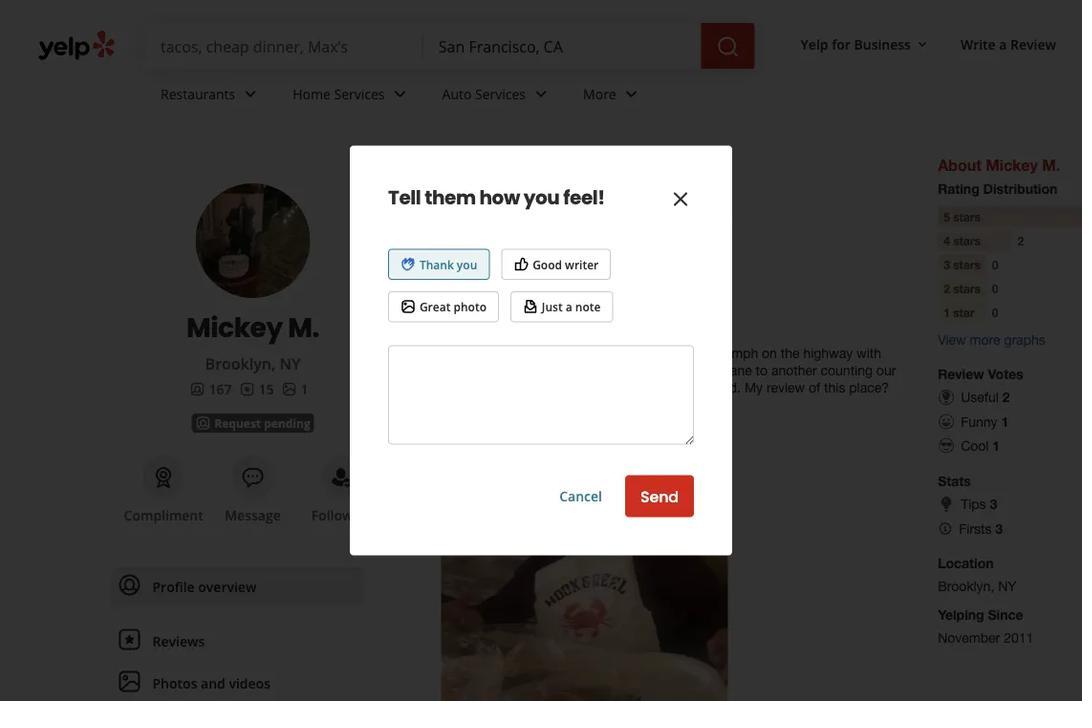 Task type: describe. For each thing, give the bounding box(es) containing it.
24 review v2 image
[[118, 629, 141, 652]]

just
[[542, 299, 563, 315]]

tips 3
[[961, 497, 997, 513]]

24 chevron down v2 image for home services
[[389, 83, 412, 106]]

location brooklyn, ny
[[938, 556, 1017, 594]]

snow
[[595, 346, 627, 361]]

and
[[201, 674, 225, 693]]

mickey m. brooklyn, ny
[[186, 309, 319, 374]]

2 stars
[[944, 282, 981, 295]]

overview
[[198, 578, 257, 596]]

graphs
[[1004, 332, 1046, 348]]

often
[[557, 363, 588, 379]]

24 chevron down v2 image for more
[[620, 83, 643, 106]]

more link
[[568, 69, 658, 124]]

5.0 star rating image
[[441, 321, 539, 338]]

ny inside the 2590 hylan blvd staten island, ny 10306
[[584, 293, 599, 306]]

167
[[209, 380, 232, 398]]

5 stars
[[944, 210, 981, 224]]

photos
[[152, 674, 197, 693]]

auto
[[442, 85, 472, 103]]

16 photos v2 image for great photo
[[401, 299, 416, 314]]

them
[[425, 184, 476, 211]]

useful 2
[[961, 390, 1010, 405]]

auto services
[[442, 85, 526, 103]]

2 & from the left
[[690, 239, 700, 254]]

yelping since november 2011
[[938, 607, 1034, 646]]

22
[[713, 346, 728, 361]]

yelp
[[801, 35, 828, 53]]

15
[[259, 380, 274, 398]]

seafood
[[634, 239, 687, 254]]

profile overview
[[152, 578, 257, 596]]

view more graphs link
[[938, 332, 1046, 348]]

tell them how you feel! dialog
[[0, 0, 1082, 702]]

about
[[938, 156, 982, 174]]

stars for 4 stars
[[953, 234, 981, 248]]

firsts
[[959, 521, 992, 537]]

friends element
[[190, 380, 232, 399]]

3 for tips
[[990, 497, 997, 513]]

thank
[[420, 257, 454, 273]]

the up often
[[573, 346, 591, 361]]

here
[[501, 346, 527, 361]]

1 to from the left
[[469, 363, 481, 379]]

24 chevron down v2 image for auto services
[[530, 83, 553, 106]]

my
[[745, 380, 763, 396]]

sliding
[[628, 363, 667, 379]]

review
[[767, 380, 805, 396]]

16 friends v2 image
[[190, 382, 205, 397]]

brooklyn, inside location brooklyn, ny
[[938, 579, 994, 594]]

visibility,
[[504, 363, 554, 379]]

0 for 2 stars
[[992, 282, 999, 295]]

only
[[604, 380, 629, 396]]

a for just
[[566, 299, 572, 315]]

great photo
[[420, 299, 487, 315]]

1 right funny
[[1001, 414, 1009, 430]]

during
[[531, 346, 569, 361]]

$$$
[[510, 257, 532, 271]]

2011
[[1004, 630, 1034, 646]]

for
[[832, 35, 851, 53]]

just a note
[[542, 299, 601, 315]]

home services link
[[277, 69, 427, 124]]

16 like v2 image
[[514, 257, 529, 272]]

hook & reel cajun seafood & bar link
[[510, 239, 726, 254]]

message
[[225, 506, 281, 524]]

reviews element
[[239, 380, 274, 399]]

hook
[[510, 239, 544, 254]]

rating distribution
[[938, 181, 1058, 197]]

2 for 2
[[1018, 234, 1024, 248]]

rating
[[938, 181, 980, 197]]

we
[[528, 380, 545, 396]]

menu containing profile overview
[[110, 568, 365, 702]]

by:
[[470, 195, 488, 211]]

5
[[944, 210, 950, 224]]

24 chevron down v2 image
[[239, 83, 262, 106]]

stars for 2 stars
[[953, 282, 981, 295]]

sort
[[441, 195, 466, 211]]

ny inside the mickey m. brooklyn, ny
[[280, 354, 301, 374]]

restaurants
[[161, 85, 235, 103]]

no
[[485, 363, 500, 379]]

funny
[[961, 414, 998, 430]]

good writer
[[533, 257, 599, 273]]

photos and videos
[[152, 674, 271, 693]]

reviews
[[152, 632, 205, 651]]

funny 1
[[961, 414, 1009, 430]]

blvd
[[571, 275, 594, 289]]

great
[[420, 299, 451, 315]]

mph
[[731, 346, 758, 361]]

3/23/2018
[[544, 323, 605, 338]]

you inside button
[[457, 257, 477, 273]]

drove
[[464, 346, 497, 361]]

send
[[641, 486, 679, 508]]

a for write
[[999, 35, 1007, 53]]

write a review link
[[953, 27, 1064, 61]]

1 vertical spatial review
[[938, 367, 984, 382]]

photo of hook & reel cajun seafood & bar - staten island, ny, united states image
[[441, 431, 728, 702]]

1 inside photos element
[[301, 380, 308, 398]]

10306
[[602, 293, 634, 306]]

more
[[583, 85, 616, 103]]

little
[[441, 363, 466, 379]]

writer
[[565, 257, 599, 273]]

yelp for business button
[[793, 27, 938, 61]]

home services
[[293, 85, 385, 103]]

tell
[[388, 184, 421, 211]]

home
[[293, 85, 331, 103]]

0 for 3 stars
[[992, 258, 999, 271]]

view more graphs
[[938, 332, 1046, 348]]

16 thank you v2 image
[[401, 257, 416, 272]]

driving
[[669, 346, 709, 361]]

just a note button
[[510, 292, 613, 323]]

16 review v2 image
[[239, 382, 255, 397]]



Task type: locate. For each thing, give the bounding box(es) containing it.
2 stars from the top
[[953, 234, 981, 248]]

2 for 2 stars
[[944, 282, 950, 295]]

review
[[1011, 35, 1056, 53], [938, 367, 984, 382]]

2 vertical spatial 2
[[1003, 390, 1010, 405]]

brooklyn, inside the mickey m. brooklyn, ny
[[205, 354, 276, 374]]

mickey m. link
[[119, 309, 387, 347]]

following image
[[331, 467, 354, 489]]

16 photos v2 image
[[401, 299, 416, 314], [282, 382, 297, 397]]

compliment
[[124, 506, 203, 524]]

services for home services
[[334, 85, 385, 103]]

0 horizontal spatial on
[[669, 380, 684, 396]]

2 24 chevron down v2 image from the left
[[530, 83, 553, 106]]

None text field
[[388, 345, 694, 445]]

2 vertical spatial 3
[[995, 521, 1003, 537]]

photos and videos link
[[110, 664, 365, 702]]

stars down 4 stars
[[953, 258, 981, 271]]

0 horizontal spatial services
[[334, 85, 385, 103]]

3 0 from the top
[[992, 306, 999, 319]]

menu
[[110, 568, 365, 702]]

24 chevron down v2 image inside more link
[[620, 83, 643, 106]]

a
[[999, 35, 1007, 53], [566, 299, 572, 315]]

3 stars
[[944, 258, 981, 271]]

m. up the distribution
[[1042, 156, 1060, 174]]

3 24 chevron down v2 image from the left
[[620, 83, 643, 106]]

brooklyn, up 16 review v2 icon
[[205, 354, 276, 374]]

4
[[944, 234, 950, 248]]

staten
[[510, 293, 543, 306]]

1 vertical spatial 3
[[990, 497, 997, 513]]

that
[[501, 380, 524, 396]]

16 photos v2 image inside photos element
[[282, 382, 297, 397]]

24 photos v2 image
[[118, 671, 141, 694]]

0
[[992, 258, 999, 271], [992, 282, 999, 295], [992, 306, 999, 319]]

cancel
[[559, 487, 602, 505]]

place?
[[849, 380, 889, 396]]

ny up the since
[[998, 579, 1017, 594]]

0 vertical spatial on
[[762, 346, 777, 361]]

16 photos v2 image for 1
[[282, 382, 297, 397]]

note
[[575, 299, 601, 315]]

on down from
[[669, 380, 684, 396]]

1 & from the left
[[548, 239, 557, 254]]

our
[[876, 363, 896, 379]]

16 photos v2 image right 15
[[282, 382, 297, 397]]

review up useful
[[938, 367, 984, 382]]

0 vertical spatial a
[[999, 35, 1007, 53]]

were
[[549, 380, 578, 396]]

0 horizontal spatial a
[[566, 299, 572, 315]]

review right write
[[1011, 35, 1056, 53]]

16 chevron down v2 image
[[915, 37, 930, 52]]

useful
[[961, 390, 999, 405]]

1 horizontal spatial services
[[475, 85, 526, 103]]

thank you
[[420, 257, 477, 273]]

m. inside the mickey m. brooklyn, ny
[[288, 309, 319, 347]]

the
[[573, 346, 591, 361], [781, 346, 800, 361], [581, 380, 600, 396], [688, 380, 706, 396]]

one
[[701, 363, 724, 379]]

stars up star
[[953, 282, 981, 295]]

& left bar
[[690, 239, 700, 254]]

2 horizontal spatial ny
[[998, 579, 1017, 594]]

2 services from the left
[[475, 85, 526, 103]]

profile overview menu item
[[110, 568, 365, 615]]

1 vertical spatial on
[[669, 380, 684, 396]]

24 chevron down v2 image
[[389, 83, 412, 106], [530, 83, 553, 106], [620, 83, 643, 106]]

1 vertical spatial a
[[566, 299, 572, 315]]

yelping
[[938, 607, 984, 623]]

1 horizontal spatial 16 photos v2 image
[[401, 299, 416, 314]]

2 down votes
[[1003, 390, 1010, 405]]

lane
[[727, 363, 752, 379]]

24 chevron down v2 image left 'auto'
[[389, 83, 412, 106]]

0 horizontal spatial review
[[938, 367, 984, 382]]

0 vertical spatial review
[[1011, 35, 1056, 53]]

tell them how you feel!
[[388, 184, 605, 211]]

business categories element
[[145, 69, 1082, 124]]

0 horizontal spatial to
[[469, 363, 481, 379]]

to up "my"
[[756, 363, 768, 379]]

the down from
[[688, 380, 706, 396]]

0 right "2 stars"
[[992, 282, 999, 295]]

1 vertical spatial 0
[[992, 282, 999, 295]]

photo
[[454, 299, 487, 315]]

stars right 4 at right
[[953, 234, 981, 248]]

0 vertical spatial 0
[[992, 258, 999, 271]]

profile overview link
[[110, 568, 365, 606]]

the up "another" at the bottom of page
[[781, 346, 800, 361]]

services inside auto services link
[[475, 85, 526, 103]]

1 0 from the top
[[992, 258, 999, 271]]

stars for 3 stars
[[953, 258, 981, 271]]

24 chevron down v2 image inside auto services link
[[530, 83, 553, 106]]

16 photos v2 image left great
[[401, 299, 416, 314]]

hylan
[[539, 275, 568, 289]]

24 profile v2 image
[[118, 574, 141, 597]]

message image
[[241, 467, 264, 489]]

1 vertical spatial ny
[[280, 354, 301, 374]]

cancel button
[[559, 487, 602, 505]]

1 horizontal spatial &
[[690, 239, 700, 254]]

4 stars
[[944, 234, 981, 248]]

0 vertical spatial brooklyn,
[[205, 354, 276, 374]]

2 horizontal spatial 2
[[1018, 234, 1024, 248]]

2 vertical spatial ny
[[998, 579, 1017, 594]]

1 24 chevron down v2 image from the left
[[389, 83, 412, 106]]

0 right 3 stars
[[992, 258, 999, 271]]

0 up view more graphs
[[992, 306, 999, 319]]

thank you button
[[388, 249, 490, 280]]

request pending
[[214, 415, 310, 431]]

profile
[[152, 578, 195, 596]]

we drove here during the snow storm driving 22 mph on the highway with little to no visibility, often times sliding from one lane to another counting our blessings that we were the only idiots on the road. my review of this place?
[[441, 346, 896, 396]]

0 vertical spatial you
[[524, 184, 560, 211]]

3 right tips at the bottom right
[[990, 497, 997, 513]]

1 horizontal spatial ny
[[584, 293, 599, 306]]

services right home
[[334, 85, 385, 103]]

how
[[479, 184, 520, 211]]

from
[[670, 363, 698, 379]]

ny inside location brooklyn, ny
[[998, 579, 1017, 594]]

send button
[[625, 475, 694, 518]]

1 stars from the top
[[953, 210, 981, 224]]

3 stars from the top
[[953, 258, 981, 271]]

of
[[809, 380, 820, 396]]

2590 hylan blvd staten island, ny 10306
[[510, 275, 634, 306]]

16 friends v2 image
[[195, 416, 211, 431]]

close image
[[669, 188, 692, 211]]

0 horizontal spatial 24 chevron down v2 image
[[389, 83, 412, 106]]

1 vertical spatial you
[[457, 257, 477, 273]]

1 horizontal spatial you
[[524, 184, 560, 211]]

1 horizontal spatial m.
[[1042, 156, 1060, 174]]

mickey
[[986, 156, 1038, 174], [186, 309, 283, 347]]

1 vertical spatial m.
[[288, 309, 319, 347]]

feel!
[[563, 184, 605, 211]]

a right write
[[999, 35, 1007, 53]]

user actions element
[[785, 27, 1082, 65]]

4 stars from the top
[[953, 282, 981, 295]]

0 vertical spatial m.
[[1042, 156, 1060, 174]]

write
[[961, 35, 996, 53]]

hook & reel cajun seafood & bar image
[[441, 238, 499, 295]]

date
[[492, 195, 522, 211]]

0 vertical spatial mickey
[[986, 156, 1038, 174]]

stars for 5 stars
[[953, 210, 981, 224]]

1 horizontal spatial review
[[1011, 35, 1056, 53]]

to left "no"
[[469, 363, 481, 379]]

tips
[[961, 497, 986, 513]]

3 for firsts
[[995, 521, 1003, 537]]

brooklyn,
[[205, 354, 276, 374], [938, 579, 994, 594]]

2 up 1 star
[[944, 282, 950, 295]]

1 services from the left
[[334, 85, 385, 103]]

sort by: date
[[441, 195, 522, 211]]

yelp for business
[[801, 35, 911, 53]]

0 horizontal spatial ny
[[280, 354, 301, 374]]

1 left star
[[944, 306, 950, 319]]

brooklyn, down 'location'
[[938, 579, 994, 594]]

2
[[1018, 234, 1024, 248], [944, 282, 950, 295], [1003, 390, 1010, 405]]

times
[[592, 363, 624, 379]]

ny
[[584, 293, 599, 306], [280, 354, 301, 374], [998, 579, 1017, 594]]

24 chevron down v2 image right more
[[620, 83, 643, 106]]

2 down the distribution
[[1018, 234, 1024, 248]]

business
[[854, 35, 911, 53]]

mickey inside the mickey m. brooklyn, ny
[[186, 309, 283, 347]]

the down times
[[581, 380, 600, 396]]

16 photos v2 image inside "great photo" button
[[401, 299, 416, 314]]

1 horizontal spatial mickey
[[986, 156, 1038, 174]]

cajun
[[593, 239, 630, 254]]

good writer button
[[501, 249, 611, 280]]

request
[[214, 415, 261, 431]]

ny up photos element
[[280, 354, 301, 374]]

0 horizontal spatial mickey
[[186, 309, 283, 347]]

to
[[469, 363, 481, 379], [756, 363, 768, 379]]

16 weekly digest v2 image
[[523, 299, 538, 314]]

3 down 4 at right
[[944, 258, 950, 271]]

services inside home services link
[[334, 85, 385, 103]]

0 horizontal spatial 2
[[944, 282, 950, 295]]

about mickey m.
[[938, 156, 1060, 174]]

auto services link
[[427, 69, 568, 124]]

1 horizontal spatial a
[[999, 35, 1007, 53]]

firsts 3
[[959, 521, 1003, 537]]

stats
[[938, 474, 971, 490]]

a inside button
[[566, 299, 572, 315]]

24 chevron down v2 image inside home services link
[[389, 83, 412, 106]]

1 right cool
[[993, 438, 1000, 454]]

none text field inside tell them how you feel! dialog
[[388, 345, 694, 445]]

stars
[[953, 210, 981, 224], [953, 234, 981, 248], [953, 258, 981, 271], [953, 282, 981, 295]]

reel
[[561, 239, 589, 254]]

2 vertical spatial 0
[[992, 306, 999, 319]]

1 star
[[944, 306, 975, 319]]

2590
[[510, 275, 536, 289]]

road.
[[710, 380, 741, 396]]

compliment image
[[152, 467, 175, 489]]

mickey up 167
[[186, 309, 283, 347]]

0 for 1 star
[[992, 306, 999, 319]]

0 horizontal spatial brooklyn,
[[205, 354, 276, 374]]

cajun/creole
[[547, 257, 614, 271]]

review inside user actions element
[[1011, 35, 1056, 53]]

0 vertical spatial ny
[[584, 293, 599, 306]]

1 horizontal spatial on
[[762, 346, 777, 361]]

0 horizontal spatial &
[[548, 239, 557, 254]]

1 horizontal spatial 24 chevron down v2 image
[[530, 83, 553, 106]]

services
[[334, 85, 385, 103], [475, 85, 526, 103]]

1 right 15
[[301, 380, 308, 398]]

services for auto services
[[475, 85, 526, 103]]

restaurants link
[[145, 69, 277, 124]]

this
[[824, 380, 845, 396]]

None search field
[[145, 23, 759, 69]]

services right 'auto'
[[475, 85, 526, 103]]

1 vertical spatial 2
[[944, 282, 950, 295]]

2 horizontal spatial 24 chevron down v2 image
[[620, 83, 643, 106]]

0 vertical spatial 16 photos v2 image
[[401, 299, 416, 314]]

great photo button
[[388, 292, 499, 323]]

0 horizontal spatial m.
[[288, 309, 319, 347]]

1 vertical spatial brooklyn,
[[938, 579, 994, 594]]

bar
[[703, 239, 726, 254]]

you right the date
[[524, 184, 560, 211]]

location
[[938, 556, 994, 572]]

3 right firsts
[[995, 521, 1003, 537]]

1 horizontal spatial brooklyn,
[[938, 579, 994, 594]]

2 to from the left
[[756, 363, 768, 379]]

search image
[[717, 35, 740, 58]]

& up the good
[[548, 239, 557, 254]]

cajun/creole link
[[547, 257, 614, 271]]

1 horizontal spatial 2
[[1003, 390, 1010, 405]]

1 vertical spatial mickey
[[186, 309, 283, 347]]

ny down blvd
[[584, 293, 599, 306]]

1 vertical spatial 16 photos v2 image
[[282, 382, 297, 397]]

mickey up the distribution
[[986, 156, 1038, 174]]

1 horizontal spatial to
[[756, 363, 768, 379]]

storm
[[631, 346, 665, 361]]

0 vertical spatial 3
[[944, 258, 950, 271]]

24 chevron down v2 image right auto services
[[530, 83, 553, 106]]

on right mph
[[762, 346, 777, 361]]

with
[[857, 346, 881, 361]]

0 horizontal spatial you
[[457, 257, 477, 273]]

m. up photos element
[[288, 309, 319, 347]]

on
[[762, 346, 777, 361], [669, 380, 684, 396]]

2 0 from the top
[[992, 282, 999, 295]]

stars right 5
[[953, 210, 981, 224]]

a right just
[[566, 299, 572, 315]]

0 horizontal spatial 16 photos v2 image
[[282, 382, 297, 397]]

photos element
[[282, 380, 308, 399]]

you right thank
[[457, 257, 477, 273]]

0 vertical spatial 2
[[1018, 234, 1024, 248]]



Task type: vqa. For each thing, say whether or not it's contained in the screenshot.
Text Box in the Tell them how you feel! "DIALOG"
yes



